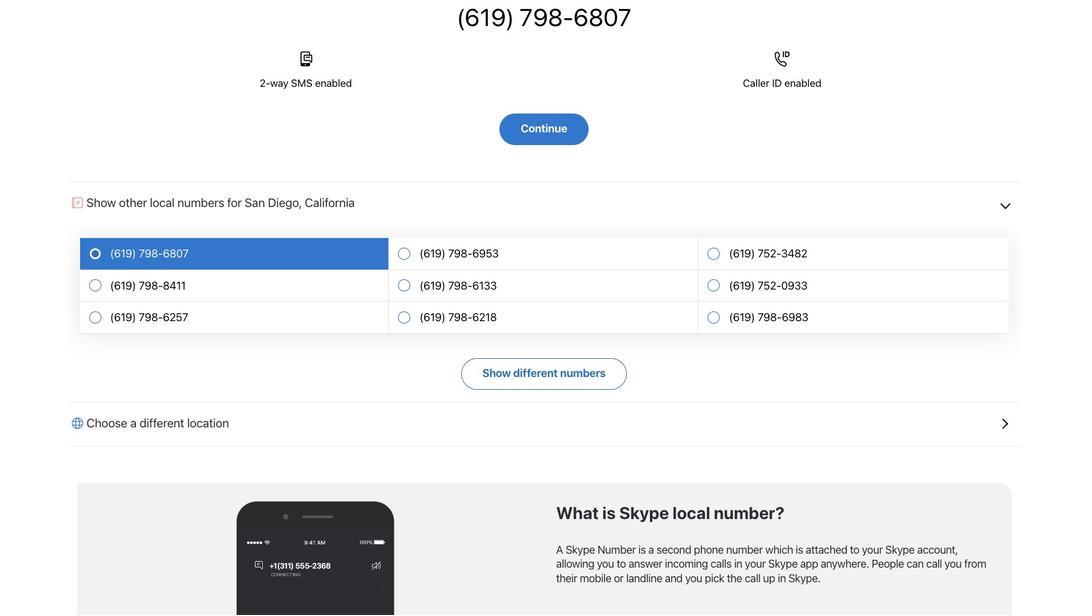 Task type: vqa. For each thing, say whether or not it's contained in the screenshot.
Skype is not a replacement for your telephone and can't be used for emergency calling
no



Task type: describe. For each thing, give the bounding box(es) containing it.
other
[[119, 196, 147, 210]]

number?
[[714, 503, 785, 523]]

mobile
[[580, 572, 612, 585]]

up
[[764, 572, 776, 585]]

0 vertical spatial 6807
[[574, 2, 632, 31]]

landline
[[627, 572, 663, 585]]

(619) 752-0933 radio
[[699, 270, 1009, 302]]

(619) 798-6953 radio
[[390, 238, 699, 270]]

6 1 9 7 5 2 3 4 8 2 element
[[730, 247, 808, 260]]

6983
[[782, 311, 809, 324]]

6218
[[473, 311, 497, 324]]

(619) 798-6983 radio
[[699, 302, 1009, 334]]

skype up allowing
[[566, 543, 595, 556]]

(619) 798-6218 radio
[[390, 302, 699, 334]]

(619) for (619) 798-6807 option
[[110, 247, 136, 260]]

6 1 9 7 9 8 6 8 0 7 element
[[110, 247, 189, 260]]

second
[[657, 543, 692, 556]]

6 1 9 7 9 8 8 4 1 1 element
[[110, 279, 186, 292]]

(619) for '(619) 798-6953' option
[[420, 247, 446, 260]]

(619) 752-3482 radio
[[699, 238, 1009, 270]]

for
[[227, 196, 242, 210]]

different inside dropdown button
[[140, 416, 184, 430]]

(619) 798-6133 radio
[[390, 270, 699, 302]]

1 horizontal spatial to
[[851, 543, 860, 556]]

0 vertical spatial call
[[927, 558, 943, 570]]

or
[[614, 572, 624, 585]]

way
[[270, 77, 289, 89]]

1 horizontal spatial is
[[639, 543, 646, 556]]

798- for (619) 798-6218 option
[[449, 311, 473, 324]]

(619) 752-3482
[[730, 247, 808, 260]]

show for show other local numbers for san diego, california
[[87, 196, 116, 210]]

local inside "dropdown button"
[[150, 196, 175, 210]]

skype.
[[789, 572, 821, 585]]

number
[[727, 543, 763, 556]]

different inside button
[[514, 367, 558, 379]]

caller id enabled
[[743, 77, 822, 89]]

2 horizontal spatial is
[[796, 543, 804, 556]]

0 horizontal spatial you
[[597, 558, 614, 570]]

id
[[773, 77, 782, 89]]

(619) 798-6257
[[110, 311, 188, 324]]

location
[[187, 416, 229, 430]]

1 horizontal spatial you
[[686, 572, 703, 585]]

choose
[[87, 416, 127, 430]]

(619) 798-6983
[[730, 311, 809, 324]]

can
[[907, 558, 924, 570]]

8411
[[163, 279, 186, 292]]

0 vertical spatial your
[[863, 543, 883, 556]]

2 horizontal spatial you
[[945, 558, 962, 570]]

(619) 798-6257 radio
[[80, 302, 390, 334]]

a skype number is a second phone number which is attached to your skype account, allowing you to answer incoming calls in your skype app anywhere. people can call you from their mobile or landline and you pick the call up in skype.
[[557, 543, 987, 585]]

account,
[[918, 543, 959, 556]]

skype up people
[[886, 543, 915, 556]]

(619) 798-8411
[[110, 279, 186, 292]]

continue
[[521, 122, 568, 135]]

answer
[[629, 558, 663, 570]]

(619) 798-6807 inside option
[[110, 247, 189, 260]]

(619) for (619) 798-6218 option
[[420, 311, 446, 324]]

6807 inside 6 1 9 7 9 8 6 8 0 7 element
[[163, 247, 189, 260]]

people
[[872, 558, 905, 570]]

(619) 752-0933
[[730, 279, 808, 292]]

1 vertical spatial in
[[778, 572, 786, 585]]

show different numbers button
[[461, 358, 627, 390]]

1 vertical spatial local
[[673, 503, 711, 523]]

collapse-suggested-numbers option group
[[80, 238, 1009, 334]]

show for show different numbers
[[483, 367, 511, 379]]

3482
[[782, 247, 808, 260]]

798- for '(619) 798-8411' option
[[139, 279, 163, 292]]

choose a different location
[[87, 416, 229, 430]]



Task type: locate. For each thing, give the bounding box(es) containing it.
you down incoming at the right
[[686, 572, 703, 585]]

6 1 9 7 9 8 6 2 1 8 element
[[420, 311, 497, 324]]

798- inside 6 1 9 7 9 8 6 2 1 8 element
[[449, 311, 473, 324]]

(619) 798-8411 radio
[[80, 270, 390, 302]]

798- inside 6 1 9 7 9 8 6 2 5 7 element
[[139, 311, 163, 324]]

0 horizontal spatial show
[[87, 196, 116, 210]]

local
[[150, 196, 175, 210], [673, 503, 711, 523]]

a up answer
[[649, 543, 654, 556]]

you down "account,"
[[945, 558, 962, 570]]

your up people
[[863, 543, 883, 556]]

different
[[514, 367, 558, 379], [140, 416, 184, 430]]

1 horizontal spatial show
[[483, 367, 511, 379]]

what is skype local number?
[[557, 503, 785, 523]]

a inside dropdown button
[[130, 416, 137, 430]]

is up answer
[[639, 543, 646, 556]]

a
[[130, 416, 137, 430], [649, 543, 654, 556]]

(619) for (619) 798-6257 radio on the left of the page
[[110, 311, 136, 324]]

752- inside 6 1 9 7 5 2 3 4 8 2 element
[[758, 247, 782, 260]]

1 horizontal spatial 6807
[[574, 2, 632, 31]]

1 vertical spatial your
[[745, 558, 766, 570]]

1 vertical spatial 752-
[[758, 279, 782, 292]]

show other local numbers for san diego, california button
[[68, 182, 1021, 226]]

1 vertical spatial call
[[745, 572, 761, 585]]

(619) for (619) 752-3482 radio on the right of page
[[730, 247, 756, 260]]

their
[[557, 572, 578, 585]]

752- down 6 1 9 7 5 2 3 4 8 2 element
[[758, 279, 782, 292]]

what
[[557, 503, 599, 523]]

(619) for the (619) 752-0933 option
[[730, 279, 756, 292]]

continue button
[[500, 114, 589, 145]]

(619)
[[457, 2, 515, 31], [110, 247, 136, 260], [420, 247, 446, 260], [730, 247, 756, 260], [110, 279, 136, 292], [420, 279, 446, 292], [730, 279, 756, 292], [110, 311, 136, 324], [420, 311, 446, 324], [730, 311, 756, 324]]

(619) for '(619) 798-8411' option
[[110, 279, 136, 292]]

diego,
[[268, 196, 302, 210]]

the
[[727, 572, 743, 585]]

0933
[[782, 279, 808, 292]]

0 horizontal spatial different
[[140, 416, 184, 430]]

(619) inside 6 1 9 7 5 2 0 9 3 3 element
[[730, 279, 756, 292]]

skype down which
[[769, 558, 798, 570]]

1 horizontal spatial a
[[649, 543, 654, 556]]

1 horizontal spatial numbers
[[561, 367, 606, 379]]

752- for 0933
[[758, 279, 782, 292]]

different up choose a different location dropdown button
[[514, 367, 558, 379]]

0 horizontal spatial 6807
[[163, 247, 189, 260]]

in right up
[[778, 572, 786, 585]]

1 752- from the top
[[758, 247, 782, 260]]

a right choose
[[130, 416, 137, 430]]

1 vertical spatial numbers
[[561, 367, 606, 379]]

show other local numbers for san diego, california
[[87, 196, 355, 210]]

0 horizontal spatial to
[[617, 558, 626, 570]]

incoming
[[665, 558, 709, 570]]

1 enabled from the left
[[315, 77, 352, 89]]

0 vertical spatial show
[[87, 196, 116, 210]]

6 1 9 7 9 8 6 9 5 3 element
[[420, 247, 499, 260]]

is up app
[[796, 543, 804, 556]]

6953
[[473, 247, 499, 260]]

0 vertical spatial to
[[851, 543, 860, 556]]

and
[[665, 572, 683, 585]]

798- for (619) 798-6257 radio on the left of the page
[[139, 311, 163, 324]]

1 vertical spatial show
[[483, 367, 511, 379]]

798-
[[520, 2, 574, 31], [139, 247, 163, 260], [449, 247, 473, 260], [139, 279, 163, 292], [449, 279, 473, 292], [139, 311, 163, 324], [449, 311, 473, 324], [758, 311, 782, 324]]

0 horizontal spatial in
[[735, 558, 743, 570]]

(619) inside 6 1 9 7 5 2 3 4 8 2 element
[[730, 247, 756, 260]]

1 vertical spatial different
[[140, 416, 184, 430]]

(619) 798-6807
[[457, 2, 632, 31], [110, 247, 189, 260]]

is right what
[[603, 503, 616, 523]]

1 horizontal spatial in
[[778, 572, 786, 585]]

0 horizontal spatial your
[[745, 558, 766, 570]]

(619) 798-6807 radio
[[80, 238, 390, 270]]

calls
[[711, 558, 732, 570]]

which
[[766, 543, 794, 556]]

in up the
[[735, 558, 743, 570]]

2 enabled from the left
[[785, 77, 822, 89]]

numbers inside button
[[561, 367, 606, 379]]

2 752- from the top
[[758, 279, 782, 292]]

in
[[735, 558, 743, 570], [778, 572, 786, 585]]

6257
[[163, 311, 188, 324]]

enabled right id
[[785, 77, 822, 89]]

6 1 9 7 9 8 6 2 5 7 element
[[110, 311, 188, 324]]

1 horizontal spatial call
[[927, 558, 943, 570]]

attached
[[806, 543, 848, 556]]

(619) inside 6 1 9 7 9 8 6 2 5 7 element
[[110, 311, 136, 324]]

(619) inside 6 1 9 7 9 8 6 9 5 3 element
[[420, 247, 446, 260]]

show different numbers
[[483, 367, 606, 379]]

show inside "dropdown button"
[[87, 196, 116, 210]]

1 vertical spatial a
[[649, 543, 654, 556]]

6807
[[574, 2, 632, 31], [163, 247, 189, 260]]

798- for (619) 798-6807 option
[[139, 247, 163, 260]]

is
[[603, 503, 616, 523], [639, 543, 646, 556], [796, 543, 804, 556]]

6133
[[473, 279, 497, 292]]

798- inside 6 1 9 7 9 8 6 1 3 3 element
[[449, 279, 473, 292]]

san
[[245, 196, 265, 210]]

to
[[851, 543, 860, 556], [617, 558, 626, 570]]

enabled
[[315, 77, 352, 89], [785, 77, 822, 89]]

798- for (619) 798-6983 option in the right of the page
[[758, 311, 782, 324]]

(619) for (619) 798-6133 option
[[420, 279, 446, 292]]

798- inside 6 1 9 7 9 8 8 4 1 1 "element"
[[139, 279, 163, 292]]

numbers
[[178, 196, 225, 210], [561, 367, 606, 379]]

752- up (619) 752-0933
[[758, 247, 782, 260]]

0 horizontal spatial (619) 798-6807
[[110, 247, 189, 260]]

call down "account,"
[[927, 558, 943, 570]]

(619) for (619) 798-6983 option in the right of the page
[[730, 311, 756, 324]]

(619) inside 6 1 9 7 9 8 8 4 1 1 "element"
[[110, 279, 136, 292]]

number
[[598, 543, 636, 556]]

anywhere.
[[821, 558, 870, 570]]

2-
[[260, 77, 270, 89]]

show left other
[[87, 196, 116, 210]]

call left up
[[745, 572, 761, 585]]

1 horizontal spatial local
[[673, 503, 711, 523]]

your
[[863, 543, 883, 556], [745, 558, 766, 570]]

caller
[[743, 77, 770, 89]]

752- inside 6 1 9 7 5 2 0 9 3 3 element
[[758, 279, 782, 292]]

1 horizontal spatial enabled
[[785, 77, 822, 89]]

1 horizontal spatial your
[[863, 543, 883, 556]]

1 horizontal spatial (619) 798-6807
[[457, 2, 632, 31]]

798- for (619) 798-6133 option
[[449, 279, 473, 292]]

(619) inside 6 1 9 7 9 8 6 2 1 8 element
[[420, 311, 446, 324]]

pick
[[705, 572, 725, 585]]

a inside a skype number is a second phone number which is attached to your skype account, allowing you to answer incoming calls in your skype app anywhere. people can call you from their mobile or landline and you pick the call up in skype.
[[649, 543, 654, 556]]

call
[[927, 558, 943, 570], [745, 572, 761, 585]]

you up 'mobile'
[[597, 558, 614, 570]]

0 vertical spatial numbers
[[178, 196, 225, 210]]

0 horizontal spatial call
[[745, 572, 761, 585]]

(619) inside 6 1 9 7 9 8 6 9 8 3 element
[[730, 311, 756, 324]]

your down number
[[745, 558, 766, 570]]

0 vertical spatial local
[[150, 196, 175, 210]]

1 vertical spatial (619) 798-6807
[[110, 247, 189, 260]]

you
[[597, 558, 614, 570], [945, 558, 962, 570], [686, 572, 703, 585]]

show inside button
[[483, 367, 511, 379]]

6 1 9 7 5 2 0 9 3 3 element
[[730, 279, 808, 292]]

app
[[801, 558, 819, 570]]

(619) 798-6953
[[420, 247, 499, 260]]

from
[[965, 558, 987, 570]]

phone
[[694, 543, 724, 556]]

numbers inside "dropdown button"
[[178, 196, 225, 210]]

752- for 3482
[[758, 247, 782, 260]]

6 1 9 7 9 8 6 1 3 3 element
[[420, 279, 497, 292]]

skype
[[620, 503, 669, 523], [566, 543, 595, 556], [886, 543, 915, 556], [769, 558, 798, 570]]

752-
[[758, 247, 782, 260], [758, 279, 782, 292]]

1 horizontal spatial different
[[514, 367, 558, 379]]

(619) inside 6 1 9 7 9 8 6 1 3 3 element
[[420, 279, 446, 292]]

1 vertical spatial to
[[617, 558, 626, 570]]

0 horizontal spatial is
[[603, 503, 616, 523]]

to up or
[[617, 558, 626, 570]]

choose a different location button
[[68, 402, 1021, 446]]

(619) inside 6 1 9 7 9 8 6 8 0 7 element
[[110, 247, 136, 260]]

798- inside 6 1 9 7 9 8 6 9 5 3 element
[[449, 247, 473, 260]]

skype up number
[[620, 503, 669, 523]]

0 vertical spatial in
[[735, 558, 743, 570]]

0 horizontal spatial a
[[130, 416, 137, 430]]

1 vertical spatial 6807
[[163, 247, 189, 260]]

0 vertical spatial (619) 798-6807
[[457, 2, 632, 31]]

0 vertical spatial 752-
[[758, 247, 782, 260]]

sms
[[291, 77, 313, 89]]

0 horizontal spatial local
[[150, 196, 175, 210]]

6 1 9 7 9 8 6 9 8 3 element
[[730, 311, 809, 324]]

0 vertical spatial a
[[130, 416, 137, 430]]

0 vertical spatial different
[[514, 367, 558, 379]]

show
[[87, 196, 116, 210], [483, 367, 511, 379]]

california
[[305, 196, 355, 210]]

798- inside 6 1 9 7 9 8 6 8 0 7 element
[[139, 247, 163, 260]]

0 horizontal spatial numbers
[[178, 196, 225, 210]]

(619) 798-6133
[[420, 279, 497, 292]]

to up anywhere.
[[851, 543, 860, 556]]

allowing
[[557, 558, 595, 570]]

a
[[557, 543, 563, 556]]

0 horizontal spatial enabled
[[315, 77, 352, 89]]

different left location
[[140, 416, 184, 430]]

(619) 798-6218
[[420, 311, 497, 324]]

2-way sms enabled
[[260, 77, 352, 89]]

798- for '(619) 798-6953' option
[[449, 247, 473, 260]]

798- inside 6 1 9 7 9 8 6 9 8 3 element
[[758, 311, 782, 324]]

local up phone
[[673, 503, 711, 523]]

show down 6218
[[483, 367, 511, 379]]

enabled right sms
[[315, 77, 352, 89]]

local right other
[[150, 196, 175, 210]]



